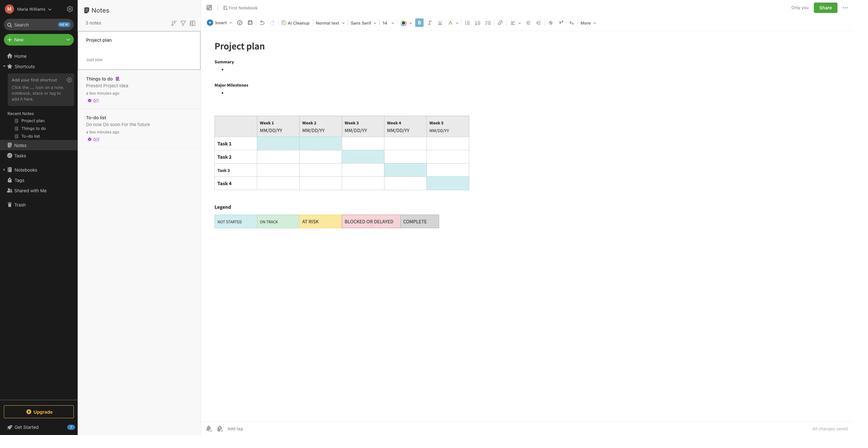 Task type: describe. For each thing, give the bounding box(es) containing it.
new
[[14, 37, 24, 42]]

insert link image
[[496, 18, 505, 27]]

2 do from the left
[[103, 122, 109, 127]]

0/1
[[93, 98, 99, 103]]

things to do
[[86, 76, 113, 81]]

click to collapse image
[[75, 424, 80, 432]]

task image
[[235, 18, 245, 27]]

click
[[12, 85, 21, 90]]

notebook,
[[12, 91, 31, 96]]

future
[[138, 122, 150, 127]]

icon
[[35, 85, 44, 90]]

tasks
[[14, 153, 26, 159]]

Help and Learning task checklist field
[[0, 423, 78, 433]]

minutes for present project idea
[[97, 91, 112, 96]]

your
[[21, 77, 30, 83]]

Add tag field
[[227, 427, 276, 432]]

recent notes
[[7, 111, 34, 116]]

with
[[30, 188, 39, 194]]

trash link
[[0, 200, 77, 210]]

0 vertical spatial now
[[95, 57, 103, 62]]

to inside note list element
[[102, 76, 106, 81]]

on
[[45, 85, 50, 90]]

do inside to-do list do now do soon for the future
[[93, 115, 99, 120]]

Search text field
[[8, 19, 69, 30]]

numbered list image
[[474, 18, 483, 27]]

1 horizontal spatial do
[[107, 76, 113, 81]]

shortcuts button
[[0, 61, 77, 72]]

checklist image
[[484, 18, 493, 27]]

notes
[[90, 20, 101, 26]]

add filters image
[[179, 19, 187, 27]]

click the ...
[[12, 85, 34, 90]]

settings image
[[66, 5, 74, 13]]

things
[[86, 76, 101, 81]]

notebook
[[239, 5, 258, 10]]

saved
[[837, 427, 849, 432]]

first notebook button
[[221, 3, 260, 12]]

first
[[31, 77, 39, 83]]

present
[[86, 83, 102, 88]]

undo image
[[258, 18, 267, 27]]

get
[[15, 425, 22, 431]]

Insert field
[[205, 18, 234, 27]]

Font size field
[[381, 18, 397, 28]]

italic image
[[426, 18, 435, 27]]

shared
[[14, 188, 29, 194]]

ai
[[288, 20, 292, 26]]

for
[[122, 122, 128, 127]]

cleanup
[[293, 20, 310, 26]]

bold image
[[415, 18, 424, 27]]

expand notebooks image
[[2, 167, 7, 173]]

idea
[[119, 83, 128, 88]]

upgrade button
[[4, 406, 74, 419]]

only
[[792, 5, 801, 10]]

maria williams
[[17, 6, 45, 11]]

home link
[[0, 51, 78, 61]]

notebooks link
[[0, 165, 77, 175]]

home
[[14, 53, 27, 59]]

you
[[802, 5, 809, 10]]

0 horizontal spatial project
[[86, 37, 101, 43]]

note,
[[54, 85, 64, 90]]

1 do from the left
[[86, 122, 92, 127]]

a for present project idea
[[86, 91, 88, 96]]

or
[[44, 91, 48, 96]]

tag
[[49, 91, 56, 96]]

first notebook
[[229, 5, 258, 10]]

share
[[820, 5, 833, 10]]

2 vertical spatial notes
[[14, 143, 27, 148]]

text
[[332, 20, 339, 26]]

tree containing home
[[0, 51, 78, 400]]

first
[[229, 5, 238, 10]]

tags button
[[0, 175, 77, 186]]

Highlight field
[[446, 18, 461, 28]]

3
[[86, 20, 88, 26]]

notebooks
[[15, 167, 37, 173]]

Account field
[[0, 3, 52, 16]]

ai cleanup
[[288, 20, 310, 26]]

new
[[60, 22, 69, 27]]

williams
[[29, 6, 45, 11]]

new search field
[[8, 19, 71, 30]]

More actions field
[[842, 3, 850, 13]]

serif
[[362, 20, 371, 26]]

to inside icon on a note, notebook, stack or tag to add it here.
[[57, 91, 61, 96]]

upgrade
[[33, 410, 53, 415]]

minutes for do now do soon for the future
[[97, 130, 112, 135]]

plan
[[103, 37, 112, 43]]

changes
[[819, 427, 836, 432]]

superscript image
[[557, 18, 566, 27]]

calendar event image
[[246, 18, 255, 27]]

underline image
[[436, 18, 445, 27]]

a inside icon on a note, notebook, stack or tag to add it here.
[[51, 85, 53, 90]]

outdent image
[[535, 18, 544, 27]]

Font color field
[[398, 18, 415, 28]]

stack
[[33, 91, 43, 96]]

to-
[[86, 115, 93, 120]]

sans serif
[[351, 20, 371, 26]]

tags
[[15, 178, 24, 183]]

the inside group
[[22, 85, 29, 90]]

started
[[23, 425, 39, 431]]

new button
[[4, 34, 74, 46]]

more
[[581, 20, 591, 26]]

add
[[12, 77, 20, 83]]



Task type: vqa. For each thing, say whether or not it's contained in the screenshot.
second More actions icon from the top of the page
no



Task type: locate. For each thing, give the bounding box(es) containing it.
more actions image
[[842, 4, 850, 12]]

share button
[[814, 3, 838, 13]]

3 notes
[[86, 20, 101, 26]]

14
[[383, 20, 388, 26]]

1 vertical spatial ago
[[113, 130, 119, 135]]

few up the 0/3
[[89, 130, 96, 135]]

the inside to-do list do now do soon for the future
[[130, 122, 136, 127]]

all
[[813, 427, 818, 432]]

icon on a note, notebook, stack or tag to add it here.
[[12, 85, 64, 102]]

notes up tasks
[[14, 143, 27, 148]]

ai cleanup button
[[279, 18, 312, 28]]

tree
[[0, 51, 78, 400]]

ago for present project idea
[[113, 91, 119, 96]]

1 ago from the top
[[113, 91, 119, 96]]

1 vertical spatial now
[[93, 122, 102, 127]]

1 vertical spatial the
[[130, 122, 136, 127]]

0 horizontal spatial the
[[22, 85, 29, 90]]

note window element
[[201, 0, 854, 436]]

notes
[[92, 6, 109, 14], [22, 111, 34, 116], [14, 143, 27, 148]]

Note Editor text field
[[201, 31, 854, 423]]

a for do now do soon for the future
[[86, 130, 88, 135]]

note list element
[[78, 0, 201, 436]]

a down present
[[86, 91, 88, 96]]

do
[[107, 76, 113, 81], [93, 115, 99, 120]]

notes link
[[0, 140, 77, 151]]

0 vertical spatial few
[[89, 91, 96, 96]]

shared with me
[[14, 188, 47, 194]]

Alignment field
[[507, 18, 524, 28]]

bulleted list image
[[463, 18, 473, 27]]

shortcuts
[[15, 64, 35, 69]]

ago down the present project idea
[[113, 91, 119, 96]]

0 vertical spatial minutes
[[97, 91, 112, 96]]

group containing add your first shortcut
[[0, 72, 77, 143]]

do left list in the left top of the page
[[93, 115, 99, 120]]

now right just
[[95, 57, 103, 62]]

the left the "..."
[[22, 85, 29, 90]]

a few minutes ago up the 0/3
[[86, 130, 119, 135]]

0/3
[[93, 137, 99, 142]]

to up the present project idea
[[102, 76, 106, 81]]

few down present
[[89, 91, 96, 96]]

minutes
[[97, 91, 112, 96], [97, 130, 112, 135]]

tasks button
[[0, 151, 77, 161]]

Font family field
[[349, 18, 379, 28]]

now inside to-do list do now do soon for the future
[[93, 122, 102, 127]]

strikethrough image
[[547, 18, 556, 27]]

a few minutes ago for do now do soon for the future
[[86, 130, 119, 135]]

1 vertical spatial do
[[93, 115, 99, 120]]

1 vertical spatial a
[[86, 91, 88, 96]]

few for present project idea
[[89, 91, 96, 96]]

group
[[0, 72, 77, 143]]

me
[[40, 188, 47, 194]]

1 horizontal spatial to
[[102, 76, 106, 81]]

0 horizontal spatial to
[[57, 91, 61, 96]]

1 vertical spatial minutes
[[97, 130, 112, 135]]

soon
[[110, 122, 120, 127]]

1 vertical spatial a few minutes ago
[[86, 130, 119, 135]]

1 vertical spatial few
[[89, 130, 96, 135]]

More field
[[579, 18, 599, 28]]

a down to- on the top left
[[86, 130, 88, 135]]

get started
[[15, 425, 39, 431]]

project left plan
[[86, 37, 101, 43]]

expand note image
[[206, 4, 213, 12]]

do down list in the left top of the page
[[103, 122, 109, 127]]

2 a few minutes ago from the top
[[86, 130, 119, 135]]

indent image
[[524, 18, 533, 27]]

1 minutes from the top
[[97, 91, 112, 96]]

do up the present project idea
[[107, 76, 113, 81]]

the
[[22, 85, 29, 90], [130, 122, 136, 127]]

1 a few minutes ago from the top
[[86, 91, 119, 96]]

1 horizontal spatial do
[[103, 122, 109, 127]]

do
[[86, 122, 92, 127], [103, 122, 109, 127]]

ago
[[113, 91, 119, 96], [113, 130, 119, 135]]

1 horizontal spatial project
[[103, 83, 118, 88]]

0 vertical spatial a few minutes ago
[[86, 91, 119, 96]]

do down to- on the top left
[[86, 122, 92, 127]]

1 vertical spatial notes
[[22, 111, 34, 116]]

few for do now do soon for the future
[[89, 130, 96, 135]]

2 ago from the top
[[113, 130, 119, 135]]

trash
[[14, 202, 26, 208]]

shortcut
[[40, 77, 57, 83]]

1 vertical spatial project
[[103, 83, 118, 88]]

subscript image
[[567, 18, 576, 27]]

normal text
[[316, 20, 339, 26]]

View options field
[[187, 19, 197, 27]]

add a reminder image
[[205, 426, 213, 433]]

to down the note,
[[57, 91, 61, 96]]

the right for
[[130, 122, 136, 127]]

0 vertical spatial ago
[[113, 91, 119, 96]]

insert
[[215, 20, 227, 25]]

here.
[[24, 96, 34, 102]]

all changes saved
[[813, 427, 849, 432]]

present project idea
[[86, 83, 128, 88]]

2 minutes from the top
[[97, 130, 112, 135]]

recent
[[7, 111, 21, 116]]

2 few from the top
[[89, 130, 96, 135]]

now
[[95, 57, 103, 62], [93, 122, 102, 127]]

project
[[86, 37, 101, 43], [103, 83, 118, 88]]

add your first shortcut
[[12, 77, 57, 83]]

0 horizontal spatial do
[[93, 115, 99, 120]]

notes right recent at left top
[[22, 111, 34, 116]]

now down list in the left top of the page
[[93, 122, 102, 127]]

minutes up the 0/3
[[97, 130, 112, 135]]

0 vertical spatial notes
[[92, 6, 109, 14]]

maria
[[17, 6, 28, 11]]

only you
[[792, 5, 809, 10]]

shared with me link
[[0, 186, 77, 196]]

0 vertical spatial do
[[107, 76, 113, 81]]

1 vertical spatial to
[[57, 91, 61, 96]]

a few minutes ago for present project idea
[[86, 91, 119, 96]]

1 few from the top
[[89, 91, 96, 96]]

list
[[100, 115, 106, 120]]

sans
[[351, 20, 361, 26]]

1 horizontal spatial the
[[130, 122, 136, 127]]

it
[[20, 96, 23, 102]]

0 vertical spatial project
[[86, 37, 101, 43]]

notes up notes
[[92, 6, 109, 14]]

0 vertical spatial the
[[22, 85, 29, 90]]

just
[[86, 57, 94, 62]]

notes inside note list element
[[92, 6, 109, 14]]

ago down the soon at the left top of page
[[113, 130, 119, 135]]

few
[[89, 91, 96, 96], [89, 130, 96, 135]]

minutes down the present project idea
[[97, 91, 112, 96]]

0 vertical spatial a
[[51, 85, 53, 90]]

add tag image
[[216, 426, 224, 433]]

...
[[30, 85, 34, 90]]

a right on
[[51, 85, 53, 90]]

ago for do now do soon for the future
[[113, 130, 119, 135]]

a few minutes ago down the present project idea
[[86, 91, 119, 96]]

add
[[12, 96, 19, 102]]

a few minutes ago
[[86, 91, 119, 96], [86, 130, 119, 135]]

to-do list do now do soon for the future
[[86, 115, 150, 127]]

normal
[[316, 20, 331, 26]]

0 horizontal spatial do
[[86, 122, 92, 127]]

to
[[102, 76, 106, 81], [57, 91, 61, 96]]

just now
[[86, 57, 103, 62]]

a
[[51, 85, 53, 90], [86, 91, 88, 96], [86, 130, 88, 135]]

project plan
[[86, 37, 112, 43]]

notes inside group
[[22, 111, 34, 116]]

2 vertical spatial a
[[86, 130, 88, 135]]

Sort options field
[[170, 19, 178, 27]]

Add filters field
[[179, 19, 187, 27]]

group inside tree
[[0, 72, 77, 143]]

Heading level field
[[314, 18, 347, 28]]

7
[[70, 426, 72, 430]]

project left idea on the top of page
[[103, 83, 118, 88]]

0 vertical spatial to
[[102, 76, 106, 81]]



